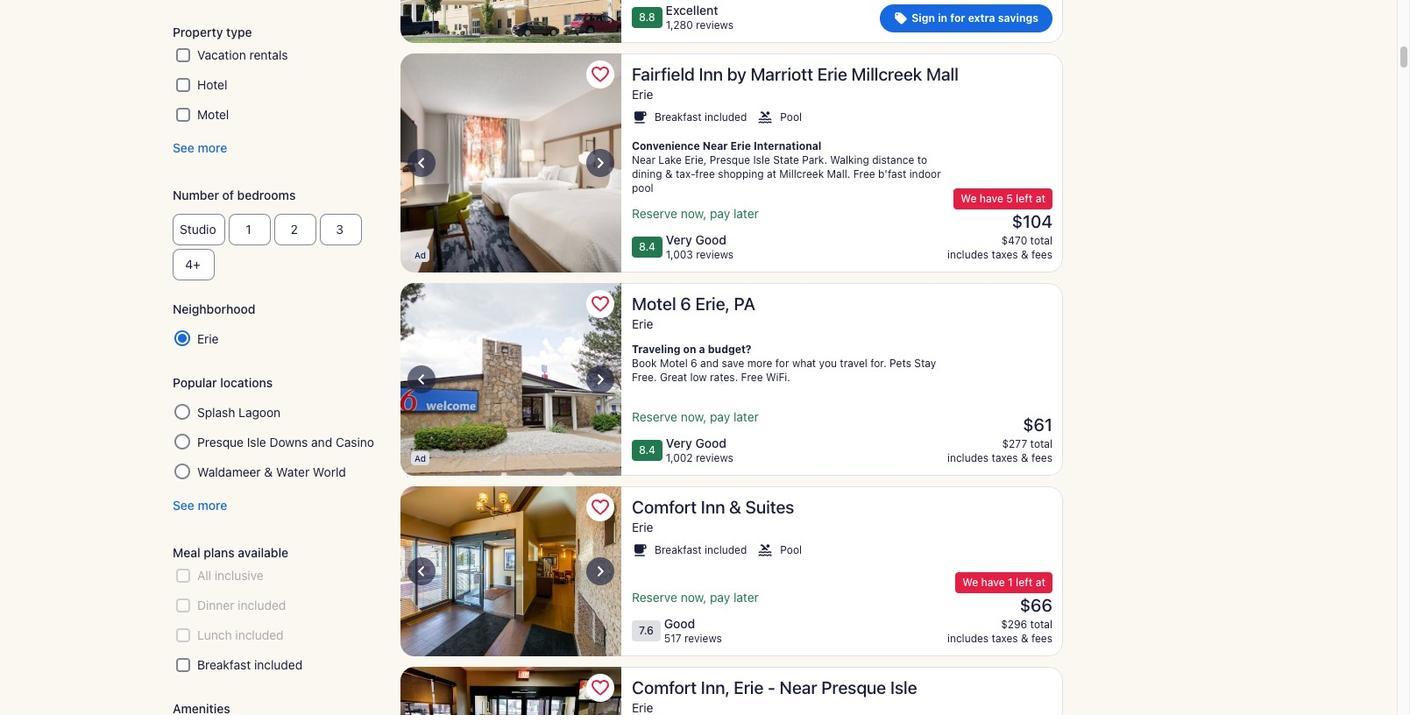 Task type: vqa. For each thing, say whether or not it's contained in the screenshot.
Near to the middle
yes



Task type: describe. For each thing, give the bounding box(es) containing it.
all
[[197, 568, 211, 583]]

excellent 1,280 reviews
[[666, 3, 734, 32]]

pa
[[734, 294, 756, 314]]

breakfast included for comfort
[[655, 544, 747, 557]]

more inside the traveling on a budget? book motel 6 and save more for what you travel for. pets stay free. great low rates. free wifi.
[[748, 357, 773, 370]]

vacation
[[197, 47, 246, 62]]

of
[[222, 188, 234, 203]]

1,002
[[666, 452, 693, 465]]

inn,
[[701, 678, 730, 698]]

you
[[819, 357, 837, 370]]

3 reserve now, pay later from the top
[[632, 590, 759, 605]]

very for motel 6 erie, pa
[[666, 436, 693, 451]]

in
[[938, 11, 948, 25]]

sign in for extra savings link
[[880, 4, 1053, 32]]

shopping
[[718, 167, 764, 181]]

bedrooms
[[237, 188, 296, 203]]

low
[[690, 371, 707, 384]]

b'fast
[[879, 167, 907, 181]]

show next image for motel 6 erie, pa image
[[590, 369, 611, 390]]

more for hotel
[[198, 140, 227, 155]]

reserve now, pay later for motel 6 erie, pa
[[632, 409, 759, 424]]

$470
[[1002, 234, 1028, 247]]

lobby lounge image
[[401, 53, 622, 273]]

6 inside the traveling on a budget? book motel 6 and save more for what you travel for. pets stay free. great low rates. free wifi.
[[691, 357, 698, 370]]

taxes for $66
[[992, 632, 1019, 645]]

number of bedrooms
[[173, 188, 296, 203]]

& inside "comfort inn & suites erie"
[[730, 497, 742, 517]]

5
[[1007, 192, 1013, 205]]

7.6
[[639, 624, 654, 637]]

pool
[[632, 181, 654, 195]]

1,003
[[666, 248, 693, 261]]

waldameer
[[197, 465, 261, 480]]

have for $66
[[982, 576, 1005, 589]]

mall.
[[827, 167, 851, 181]]

$104
[[1012, 211, 1053, 231]]

1 vertical spatial isle
[[247, 435, 266, 450]]

3
[[336, 222, 344, 237]]

near for convenience
[[632, 153, 656, 167]]

budget?
[[708, 343, 752, 356]]

erie, inside motel 6 erie, pa erie
[[696, 294, 730, 314]]

good 517 reviews
[[664, 616, 722, 645]]

dining
[[632, 167, 663, 181]]

walking
[[831, 153, 870, 167]]

plans
[[204, 545, 235, 560]]

neighborhood
[[173, 302, 256, 317]]

$296
[[1001, 618, 1028, 631]]

1 horizontal spatial for
[[951, 11, 966, 25]]

state
[[773, 153, 800, 167]]

comfort for comfort inn & suites erie
[[632, 497, 697, 517]]

motel for motel 6 erie, pa erie
[[632, 294, 677, 314]]

waldameer & water world
[[197, 465, 346, 480]]

property type
[[173, 25, 252, 40]]

later for fairfield inn by marriott erie millcreek mall
[[734, 206, 759, 221]]

book
[[632, 357, 657, 370]]

for inside the traveling on a budget? book motel 6 and save more for what you travel for. pets stay free. great low rates. free wifi.
[[776, 357, 790, 370]]

& inside $61 $277 total includes taxes & fees
[[1021, 452, 1029, 465]]

very good 1,003 reviews
[[666, 232, 734, 261]]

marriott
[[751, 64, 814, 84]]

locations
[[220, 375, 273, 390]]

now, for fairfield inn by marriott erie millcreek mall
[[681, 206, 707, 221]]

breakfast included for fairfield
[[655, 110, 747, 124]]

world
[[313, 465, 346, 480]]

$66
[[1020, 595, 1053, 615]]

517
[[664, 632, 682, 645]]

sign in for extra savings
[[912, 11, 1039, 25]]

0 horizontal spatial presque
[[197, 435, 244, 450]]

save
[[722, 357, 745, 370]]

see more button for waldameer & water world
[[173, 498, 380, 514]]

8.8
[[639, 11, 656, 24]]

inn for comfort
[[701, 497, 725, 517]]

sign
[[912, 11, 936, 25]]

savings
[[998, 11, 1039, 25]]

stay
[[915, 357, 937, 370]]

motel for motel
[[197, 107, 229, 122]]

4+
[[185, 257, 201, 272]]

casino
[[336, 435, 374, 450]]

we for $104
[[961, 192, 977, 205]]

reserve for fairfield inn by marriott erie millcreek mall
[[632, 206, 678, 221]]

leading image
[[895, 11, 909, 25]]

& inside convenience near erie international near lake erie, presque isle state park. walking distance to dining & tax-free shopping at millcreek mall. free b'fast indoor pool
[[665, 167, 673, 181]]

at for suites
[[1036, 576, 1046, 589]]

motel 6 erie, pa erie
[[632, 294, 756, 331]]

see for waldameer & water world
[[173, 498, 195, 513]]

and inside the traveling on a budget? book motel 6 and save more for what you travel for. pets stay free. great low rates. free wifi.
[[701, 357, 719, 370]]

for.
[[871, 357, 887, 370]]

pets
[[890, 357, 912, 370]]

$61 $277 total includes taxes & fees
[[948, 415, 1053, 465]]

at inside convenience near erie international near lake erie, presque isle state park. walking distance to dining & tax-free shopping at millcreek mall. free b'fast indoor pool
[[767, 167, 777, 181]]

reviews inside very good 1,003 reviews
[[696, 248, 734, 261]]

6 inside motel 6 erie, pa erie
[[681, 294, 692, 314]]

park.
[[802, 153, 828, 167]]

erie inside convenience near erie international near lake erie, presque isle state park. walking distance to dining & tax-free shopping at millcreek mall. free b'fast indoor pool
[[731, 139, 751, 153]]

includes inside $61 $277 total includes taxes & fees
[[948, 452, 989, 465]]

-
[[768, 678, 776, 698]]

reserve for motel 6 erie, pa
[[632, 409, 678, 424]]

great
[[660, 371, 687, 384]]

now, for motel 6 erie, pa
[[681, 409, 707, 424]]

inn for fairfield
[[699, 64, 723, 84]]

extra
[[969, 11, 996, 25]]

convenience near erie international near lake erie, presque isle state park. walking distance to dining & tax-free shopping at millcreek mall. free b'fast indoor pool
[[632, 139, 941, 195]]

studio
[[180, 222, 216, 237]]

more for presque isle downs and casino
[[198, 498, 227, 513]]

included down dinner included
[[235, 628, 284, 643]]

meal
[[173, 545, 200, 560]]

show next image for comfort inn & suites image
[[590, 561, 611, 582]]

meal plans available
[[173, 545, 289, 560]]

breakfast for fairfield
[[655, 110, 702, 124]]

property
[[173, 25, 223, 40]]

water
[[276, 465, 310, 480]]

lunch
[[197, 628, 232, 643]]

inclusive
[[215, 568, 264, 583]]

rates.
[[710, 371, 738, 384]]



Task type: locate. For each thing, give the bounding box(es) containing it.
2 includes from the top
[[948, 452, 989, 465]]

erie inside motel 6 erie, pa erie
[[632, 317, 654, 331]]

& down lake
[[665, 167, 673, 181]]

1 vertical spatial includes
[[948, 452, 989, 465]]

small image
[[632, 110, 648, 125], [632, 543, 648, 559]]

1 vertical spatial 8.4
[[639, 444, 656, 457]]

2 see more button from the top
[[173, 498, 380, 514]]

includes for $66
[[948, 632, 989, 645]]

by
[[728, 64, 747, 84]]

breakfast
[[655, 110, 702, 124], [655, 544, 702, 557], [197, 658, 251, 673]]

0 horizontal spatial for
[[776, 357, 790, 370]]

1 vertical spatial good
[[696, 436, 727, 451]]

at down state
[[767, 167, 777, 181]]

and down a
[[701, 357, 719, 370]]

at up $104
[[1036, 192, 1046, 205]]

1 see from the top
[[173, 140, 195, 155]]

see more for motel
[[173, 140, 227, 155]]

1 vertical spatial total
[[1031, 438, 1053, 451]]

total for $104
[[1031, 234, 1053, 247]]

and
[[701, 357, 719, 370], [311, 435, 332, 450]]

2 vertical spatial more
[[198, 498, 227, 513]]

very good 1,002 reviews
[[666, 436, 734, 465]]

see more down waldameer at the left of page
[[173, 498, 227, 513]]

small image
[[758, 110, 774, 125], [758, 543, 774, 559]]

small image down suites
[[758, 543, 774, 559]]

1 vertical spatial left
[[1016, 576, 1033, 589]]

near
[[703, 139, 728, 153], [632, 153, 656, 167], [780, 678, 818, 698]]

free inside the traveling on a budget? book motel 6 and save more for what you travel for. pets stay free. great low rates. free wifi.
[[741, 371, 763, 384]]

suites
[[746, 497, 795, 517]]

reviews right 1,002
[[696, 452, 734, 465]]

1 vertical spatial breakfast included
[[655, 544, 747, 557]]

1 ad from the top
[[415, 250, 426, 260]]

small image for fairfield
[[632, 110, 648, 125]]

2 vertical spatial near
[[780, 678, 818, 698]]

1 total from the top
[[1031, 234, 1053, 247]]

very
[[666, 232, 693, 247], [666, 436, 693, 451]]

total inside $61 $277 total includes taxes & fees
[[1031, 438, 1053, 451]]

1
[[246, 222, 251, 237], [1008, 576, 1013, 589]]

0 vertical spatial total
[[1031, 234, 1053, 247]]

1 vertical spatial taxes
[[992, 452, 1019, 465]]

to
[[918, 153, 928, 167]]

1 vertical spatial ad
[[415, 453, 426, 464]]

popular locations
[[173, 375, 273, 390]]

see up meal
[[173, 498, 195, 513]]

6 down on
[[691, 357, 698, 370]]

exterior image
[[401, 0, 622, 43]]

pool for suites
[[781, 544, 802, 557]]

hotel
[[197, 77, 227, 92]]

good inside very good 1,002 reviews
[[696, 436, 727, 451]]

2 see more from the top
[[173, 498, 227, 513]]

1 vertical spatial see more button
[[173, 498, 380, 514]]

1 horizontal spatial millcreek
[[852, 64, 923, 84]]

breakfast down "comfort inn & suites erie"
[[655, 544, 702, 557]]

2 very from the top
[[666, 436, 693, 451]]

comfort inn & suites erie
[[632, 497, 795, 535]]

we
[[961, 192, 977, 205], [963, 576, 979, 589]]

total inside we have 5 left at $104 $470 total includes taxes & fees
[[1031, 234, 1053, 247]]

comfort for comfort inn, erie - near presque isle
[[632, 678, 697, 698]]

2 horizontal spatial isle
[[891, 678, 918, 698]]

2 reserve now, pay later from the top
[[632, 409, 759, 424]]

1 vertical spatial reserve now, pay later
[[632, 409, 759, 424]]

0 vertical spatial comfort
[[632, 497, 697, 517]]

left inside we have 5 left at $104 $470 total includes taxes & fees
[[1016, 192, 1033, 205]]

reviews down excellent
[[696, 18, 734, 32]]

free down walking
[[854, 167, 876, 181]]

fees
[[1032, 248, 1053, 261], [1032, 452, 1053, 465], [1032, 632, 1053, 645]]

1 includes from the top
[[948, 248, 989, 261]]

2 pay from the top
[[710, 409, 731, 424]]

0 vertical spatial breakfast
[[655, 110, 702, 124]]

included down the lunch included on the bottom of the page
[[254, 658, 303, 673]]

left for $66
[[1016, 576, 1033, 589]]

splash lagoon
[[197, 405, 281, 420]]

reviews
[[696, 18, 734, 32], [696, 248, 734, 261], [696, 452, 734, 465], [685, 632, 722, 645]]

0 vertical spatial presque
[[710, 153, 751, 167]]

0 vertical spatial pool
[[781, 110, 802, 124]]

at for marriott
[[1036, 192, 1046, 205]]

2 vertical spatial presque
[[822, 678, 887, 698]]

1 vertical spatial see more
[[173, 498, 227, 513]]

lagoon
[[239, 405, 281, 420]]

pool for marriott
[[781, 110, 802, 124]]

erie, up 'free'
[[685, 153, 707, 167]]

small image up convenience on the left top
[[632, 110, 648, 125]]

tax-
[[676, 167, 696, 181]]

2 vertical spatial breakfast included
[[197, 658, 303, 673]]

& left water
[[264, 465, 273, 480]]

1 very from the top
[[666, 232, 693, 247]]

near up dining at the top left of page
[[632, 153, 656, 167]]

now, up good 517 reviews
[[681, 590, 707, 605]]

2 vertical spatial breakfast
[[197, 658, 251, 673]]

motel down 'hotel'
[[197, 107, 229, 122]]

pool down suites
[[781, 544, 802, 557]]

fees inside we have 5 left at $104 $470 total includes taxes & fees
[[1032, 248, 1053, 261]]

show previous image for comfort inn & suites image
[[411, 561, 432, 582]]

1 vertical spatial now,
[[681, 409, 707, 424]]

type
[[226, 25, 252, 40]]

lake
[[659, 153, 682, 167]]

1 left from the top
[[1016, 192, 1033, 205]]

$277
[[1003, 438, 1028, 451]]

2 vertical spatial now,
[[681, 590, 707, 605]]

0 vertical spatial pay
[[710, 206, 731, 221]]

2 vertical spatial reserve now, pay later
[[632, 590, 759, 605]]

taxes inside we have 5 left at $104 $470 total includes taxes & fees
[[992, 248, 1019, 261]]

breakfast down lunch
[[197, 658, 251, 673]]

good down 'free'
[[696, 232, 727, 247]]

0 vertical spatial erie,
[[685, 153, 707, 167]]

comfort inn, erie - near presque isle
[[632, 678, 918, 698]]

pay for fairfield inn by marriott erie millcreek mall
[[710, 206, 731, 221]]

breakfast included up convenience on the left top
[[655, 110, 747, 124]]

inn inside the "fairfield inn by marriott erie millcreek mall erie"
[[699, 64, 723, 84]]

ad for fairfield inn by marriott erie millcreek mall
[[415, 250, 426, 260]]

good inside very good 1,003 reviews
[[696, 232, 727, 247]]

millcreek inside convenience near erie international near lake erie, presque isle state park. walking distance to dining & tax-free shopping at millcreek mall. free b'fast indoor pool
[[780, 167, 824, 181]]

presque right -
[[822, 678, 887, 698]]

all inclusive
[[197, 568, 264, 583]]

see more for waldameer & water world
[[173, 498, 227, 513]]

fees down $104
[[1032, 248, 1053, 261]]

2 vertical spatial good
[[664, 616, 696, 631]]

1 taxes from the top
[[992, 248, 1019, 261]]

included
[[705, 110, 747, 124], [705, 544, 747, 557], [238, 598, 286, 613], [235, 628, 284, 643], [254, 658, 303, 673]]

have up $296 on the bottom right of page
[[982, 576, 1005, 589]]

0 vertical spatial small image
[[758, 110, 774, 125]]

good for fairfield inn by marriott erie millcreek mall
[[696, 232, 727, 247]]

more down waldameer at the left of page
[[198, 498, 227, 513]]

inn
[[699, 64, 723, 84], [701, 497, 725, 517]]

small image for comfort
[[632, 543, 648, 559]]

now, up very good 1,002 reviews
[[681, 409, 707, 424]]

see more button
[[173, 140, 380, 156], [173, 498, 380, 514]]

small image for marriott
[[758, 110, 774, 125]]

pay up very good 1,002 reviews
[[710, 409, 731, 424]]

now,
[[681, 206, 707, 221], [681, 409, 707, 424], [681, 590, 707, 605]]

now, up very good 1,003 reviews
[[681, 206, 707, 221]]

included up the lunch included on the bottom of the page
[[238, 598, 286, 613]]

& inside we have 5 left at $104 $470 total includes taxes & fees
[[1021, 248, 1029, 261]]

motel up traveling
[[632, 294, 677, 314]]

8.4 left 1,002
[[639, 444, 656, 457]]

inn inside "comfort inn & suites erie"
[[701, 497, 725, 517]]

0 vertical spatial motel
[[197, 107, 229, 122]]

presque down splash
[[197, 435, 244, 450]]

we for $66
[[963, 576, 979, 589]]

pay up very good 1,003 reviews
[[710, 206, 731, 221]]

popular
[[173, 375, 217, 390]]

3 later from the top
[[734, 590, 759, 605]]

0 vertical spatial inn
[[699, 64, 723, 84]]

presque up shopping
[[710, 153, 751, 167]]

2 ad from the top
[[415, 453, 426, 464]]

1 horizontal spatial 1
[[1008, 576, 1013, 589]]

1 up $296 on the bottom right of page
[[1008, 576, 1013, 589]]

at inside we have 5 left at $104 $470 total includes taxes & fees
[[1036, 192, 1046, 205]]

fees inside $61 $277 total includes taxes & fees
[[1032, 452, 1053, 465]]

near right -
[[780, 678, 818, 698]]

international
[[754, 139, 822, 153]]

2 fees from the top
[[1032, 452, 1053, 465]]

very for fairfield inn by marriott erie millcreek mall
[[666, 232, 693, 247]]

2 small image from the top
[[632, 543, 648, 559]]

2 8.4 from the top
[[639, 444, 656, 457]]

isle inside convenience near erie international near lake erie, presque isle state park. walking distance to dining & tax-free shopping at millcreek mall. free b'fast indoor pool
[[753, 153, 770, 167]]

0 vertical spatial 6
[[681, 294, 692, 314]]

left for $104
[[1016, 192, 1033, 205]]

free.
[[632, 371, 657, 384]]

0 vertical spatial more
[[198, 140, 227, 155]]

0 vertical spatial free
[[854, 167, 876, 181]]

mall
[[927, 64, 959, 84]]

indoor
[[910, 167, 941, 181]]

1 vertical spatial presque
[[197, 435, 244, 450]]

6 up on
[[681, 294, 692, 314]]

taxes for $104
[[992, 248, 1019, 261]]

includes inside we have 5 left at $104 $470 total includes taxes & fees
[[948, 248, 989, 261]]

reserve now, pay later for fairfield inn by marriott erie millcreek mall
[[632, 206, 759, 221]]

free
[[854, 167, 876, 181], [741, 371, 763, 384]]

pay
[[710, 206, 731, 221], [710, 409, 731, 424], [710, 590, 731, 605]]

a
[[699, 343, 706, 356]]

on
[[683, 343, 697, 356]]

show next image for fairfield inn by marriott erie millcreek mall image
[[590, 153, 611, 174]]

1 horizontal spatial isle
[[753, 153, 770, 167]]

good inside good 517 reviews
[[664, 616, 696, 631]]

small image up international
[[758, 110, 774, 125]]

1 down number of bedrooms
[[246, 222, 251, 237]]

reserve now, pay later up very good 1,002 reviews
[[632, 409, 759, 424]]

1 vertical spatial pay
[[710, 409, 731, 424]]

millcreek down park. at the top of the page
[[780, 167, 824, 181]]

presque
[[710, 153, 751, 167], [197, 435, 244, 450], [822, 678, 887, 698]]

pay for motel 6 erie, pa
[[710, 409, 731, 424]]

total inside the we have 1 left at $66 $296 total includes taxes & fees
[[1031, 618, 1053, 631]]

see more up number
[[173, 140, 227, 155]]

0 vertical spatial small image
[[632, 110, 648, 125]]

2 small image from the top
[[758, 543, 774, 559]]

reserve up 7.6
[[632, 590, 678, 605]]

2 total from the top
[[1031, 438, 1053, 451]]

near for comfort
[[780, 678, 818, 698]]

good up 517
[[664, 616, 696, 631]]

inn left suites
[[701, 497, 725, 517]]

1 vertical spatial comfort
[[632, 678, 697, 698]]

for
[[951, 11, 966, 25], [776, 357, 790, 370]]

0 vertical spatial at
[[767, 167, 777, 181]]

0 vertical spatial very
[[666, 232, 693, 247]]

total for $66
[[1031, 618, 1053, 631]]

& down $470
[[1021, 248, 1029, 261]]

very inside very good 1,003 reviews
[[666, 232, 693, 247]]

1 vertical spatial later
[[734, 409, 759, 424]]

includes for $104
[[948, 248, 989, 261]]

have for $104
[[980, 192, 1004, 205]]

0 vertical spatial reserve
[[632, 206, 678, 221]]

lobby image
[[401, 487, 622, 657]]

comfort inside "comfort inn & suites erie"
[[632, 497, 697, 517]]

1 vertical spatial more
[[748, 357, 773, 370]]

2 see from the top
[[173, 498, 195, 513]]

1 fees from the top
[[1032, 248, 1053, 261]]

2
[[291, 222, 298, 237]]

total down $66
[[1031, 618, 1053, 631]]

fees for $66
[[1032, 632, 1053, 645]]

1 see more from the top
[[173, 140, 227, 155]]

0 horizontal spatial 1
[[246, 222, 251, 237]]

0 vertical spatial good
[[696, 232, 727, 247]]

0 vertical spatial see more
[[173, 140, 227, 155]]

1 vertical spatial erie,
[[696, 294, 730, 314]]

breakfast for comfort
[[655, 544, 702, 557]]

taxes inside $61 $277 total includes taxes & fees
[[992, 452, 1019, 465]]

traveling on a budget? book motel 6 and save more for what you travel for. pets stay free. great low rates. free wifi.
[[632, 343, 937, 384]]

erie
[[818, 64, 848, 84], [632, 87, 654, 102], [731, 139, 751, 153], [632, 317, 654, 331], [197, 332, 219, 346], [632, 520, 654, 535], [734, 678, 764, 698]]

3 reserve from the top
[[632, 590, 678, 605]]

free down save
[[741, 371, 763, 384]]

3 now, from the top
[[681, 590, 707, 605]]

3 fees from the top
[[1032, 632, 1053, 645]]

& down $277
[[1021, 452, 1029, 465]]

1 vertical spatial and
[[311, 435, 332, 450]]

pool up international
[[781, 110, 802, 124]]

left
[[1016, 192, 1033, 205], [1016, 576, 1033, 589]]

ad for motel 6 erie, pa
[[415, 453, 426, 464]]

taxes inside the we have 1 left at $66 $296 total includes taxes & fees
[[992, 632, 1019, 645]]

comfort down 1,002
[[632, 497, 697, 517]]

see for motel
[[173, 140, 195, 155]]

0 vertical spatial and
[[701, 357, 719, 370]]

included down "comfort inn & suites erie"
[[705, 544, 747, 557]]

2 taxes from the top
[[992, 452, 1019, 465]]

left inside the we have 1 left at $66 $296 total includes taxes & fees
[[1016, 576, 1033, 589]]

0 vertical spatial near
[[703, 139, 728, 153]]

millcreek inside the "fairfield inn by marriott erie millcreek mall erie"
[[852, 64, 923, 84]]

1 vertical spatial 6
[[691, 357, 698, 370]]

see more button down waldameer & water world
[[173, 498, 380, 514]]

excellent
[[666, 3, 718, 18]]

erie inside "comfort inn & suites erie"
[[632, 520, 654, 535]]

1 small image from the top
[[758, 110, 774, 125]]

1 horizontal spatial presque
[[710, 153, 751, 167]]

free
[[696, 167, 715, 181]]

& left suites
[[730, 497, 742, 517]]

1 vertical spatial inn
[[701, 497, 725, 517]]

0 horizontal spatial free
[[741, 371, 763, 384]]

available
[[238, 545, 289, 560]]

taxes down $296 on the bottom right of page
[[992, 632, 1019, 645]]

1 pool from the top
[[781, 110, 802, 124]]

2 horizontal spatial presque
[[822, 678, 887, 698]]

reserve down free. on the left bottom
[[632, 409, 678, 424]]

very up 1,003
[[666, 232, 693, 247]]

we have 5 left at $104 $470 total includes taxes & fees
[[948, 192, 1053, 261]]

0 vertical spatial later
[[734, 206, 759, 221]]

taxes down $277
[[992, 452, 1019, 465]]

1 vertical spatial fees
[[1032, 452, 1053, 465]]

0 horizontal spatial millcreek
[[780, 167, 824, 181]]

show previous image for motel 6 erie, pa image
[[411, 369, 432, 390]]

wifi.
[[766, 371, 791, 384]]

2 now, from the top
[[681, 409, 707, 424]]

we have 1 left at $66 $296 total includes taxes & fees
[[948, 576, 1053, 645]]

3 total from the top
[[1031, 618, 1053, 631]]

reserve now, pay later
[[632, 206, 759, 221], [632, 409, 759, 424], [632, 590, 759, 605]]

3 taxes from the top
[[992, 632, 1019, 645]]

2 vertical spatial pay
[[710, 590, 731, 605]]

3 includes from the top
[[948, 632, 989, 645]]

0 vertical spatial taxes
[[992, 248, 1019, 261]]

2 later from the top
[[734, 409, 759, 424]]

1 vertical spatial at
[[1036, 192, 1046, 205]]

millcreek
[[852, 64, 923, 84], [780, 167, 824, 181]]

includes inside the we have 1 left at $66 $296 total includes taxes & fees
[[948, 632, 989, 645]]

reviews inside excellent 1,280 reviews
[[696, 18, 734, 32]]

fees down $66
[[1032, 632, 1053, 645]]

& down $296 on the bottom right of page
[[1021, 632, 1029, 645]]

1 vertical spatial breakfast
[[655, 544, 702, 557]]

1 now, from the top
[[681, 206, 707, 221]]

3 pay from the top
[[710, 590, 731, 605]]

reserve down "pool"
[[632, 206, 678, 221]]

2 pool from the top
[[781, 544, 802, 557]]

motel inside motel 6 erie, pa erie
[[632, 294, 677, 314]]

& inside the we have 1 left at $66 $296 total includes taxes & fees
[[1021, 632, 1029, 645]]

8.4 for fairfield inn by marriott erie millcreek mall
[[639, 240, 656, 253]]

erie, inside convenience near erie international near lake erie, presque isle state park. walking distance to dining & tax-free shopping at millcreek mall. free b'fast indoor pool
[[685, 153, 707, 167]]

fees for $104
[[1032, 248, 1053, 261]]

erie,
[[685, 153, 707, 167], [696, 294, 730, 314]]

reserve now, pay later up very good 1,003 reviews
[[632, 206, 759, 221]]

1 reserve now, pay later from the top
[[632, 206, 759, 221]]

breakfast included down "comfort inn & suites erie"
[[655, 544, 747, 557]]

presque inside convenience near erie international near lake erie, presque isle state park. walking distance to dining & tax-free shopping at millcreek mall. free b'fast indoor pool
[[710, 153, 751, 167]]

6
[[681, 294, 692, 314], [691, 357, 698, 370]]

1 vertical spatial reserve
[[632, 409, 678, 424]]

2 vertical spatial total
[[1031, 618, 1053, 631]]

8.4 left 1,003
[[639, 240, 656, 253]]

1 horizontal spatial and
[[701, 357, 719, 370]]

reviews right 1,003
[[696, 248, 734, 261]]

traveling
[[632, 343, 681, 356]]

coffee service image
[[401, 283, 622, 476]]

we inside the we have 1 left at $66 $296 total includes taxes & fees
[[963, 576, 979, 589]]

total down $61
[[1031, 438, 1053, 451]]

1 reserve from the top
[[632, 206, 678, 221]]

2 horizontal spatial near
[[780, 678, 818, 698]]

2 vertical spatial motel
[[660, 357, 688, 370]]

at up $66
[[1036, 576, 1046, 589]]

reviews right 517
[[685, 632, 722, 645]]

later for motel 6 erie, pa
[[734, 409, 759, 424]]

pay up good 517 reviews
[[710, 590, 731, 605]]

1 vertical spatial near
[[632, 153, 656, 167]]

erie, left pa at the right of the page
[[696, 294, 730, 314]]

have inside the we have 1 left at $66 $296 total includes taxes & fees
[[982, 576, 1005, 589]]

0 vertical spatial breakfast included
[[655, 110, 747, 124]]

included down by
[[705, 110, 747, 124]]

see
[[173, 140, 195, 155], [173, 498, 195, 513]]

very up 1,002
[[666, 436, 693, 451]]

more up the of
[[198, 140, 227, 155]]

show previous image for fairfield inn by marriott erie millcreek mall image
[[411, 153, 432, 174]]

later
[[734, 206, 759, 221], [734, 409, 759, 424], [734, 590, 759, 605]]

0 vertical spatial reserve now, pay later
[[632, 206, 759, 221]]

splash
[[197, 405, 235, 420]]

fairfield inn by marriott erie millcreek mall erie
[[632, 64, 959, 102]]

motel inside the traveling on a budget? book motel 6 and save more for what you travel for. pets stay free. great low rates. free wifi.
[[660, 357, 688, 370]]

1 see more button from the top
[[173, 140, 380, 156]]

0 vertical spatial see more button
[[173, 140, 380, 156]]

1 horizontal spatial near
[[703, 139, 728, 153]]

very inside very good 1,002 reviews
[[666, 436, 693, 451]]

1 8.4 from the top
[[639, 240, 656, 253]]

1 vertical spatial 1
[[1008, 576, 1013, 589]]

fees down $61
[[1032, 452, 1053, 465]]

distance
[[873, 153, 915, 167]]

left right 5
[[1016, 192, 1033, 205]]

see up number
[[173, 140, 195, 155]]

rentals
[[250, 47, 288, 62]]

fairfield
[[632, 64, 695, 84]]

breakfast included down the lunch included on the bottom of the page
[[197, 658, 303, 673]]

1 pay from the top
[[710, 206, 731, 221]]

have left 5
[[980, 192, 1004, 205]]

2 comfort from the top
[[632, 678, 697, 698]]

we inside we have 5 left at $104 $470 total includes taxes & fees
[[961, 192, 977, 205]]

travel
[[840, 357, 868, 370]]

1 later from the top
[[734, 206, 759, 221]]

total
[[1031, 234, 1053, 247], [1031, 438, 1053, 451], [1031, 618, 1053, 631]]

1 horizontal spatial free
[[854, 167, 876, 181]]

0 vertical spatial we
[[961, 192, 977, 205]]

interior image
[[401, 667, 622, 715]]

1 vertical spatial small image
[[632, 543, 648, 559]]

0 vertical spatial isle
[[753, 153, 770, 167]]

comfort down 517
[[632, 678, 697, 698]]

downs
[[270, 435, 308, 450]]

good for motel 6 erie, pa
[[696, 436, 727, 451]]

1 small image from the top
[[632, 110, 648, 125]]

total down $104
[[1031, 234, 1053, 247]]

small image up 7.6
[[632, 543, 648, 559]]

0 horizontal spatial near
[[632, 153, 656, 167]]

at inside the we have 1 left at $66 $296 total includes taxes & fees
[[1036, 576, 1046, 589]]

breakfast up convenience on the left top
[[655, 110, 702, 124]]

near up 'free'
[[703, 139, 728, 153]]

1 vertical spatial for
[[776, 357, 790, 370]]

for up wifi. at the right of page
[[776, 357, 790, 370]]

1 inside the we have 1 left at $66 $296 total includes taxes & fees
[[1008, 576, 1013, 589]]

2 vertical spatial fees
[[1032, 632, 1053, 645]]

inn left by
[[699, 64, 723, 84]]

1 vertical spatial pool
[[781, 544, 802, 557]]

reviews inside good 517 reviews
[[685, 632, 722, 645]]

what
[[793, 357, 816, 370]]

0 vertical spatial millcreek
[[852, 64, 923, 84]]

2 vertical spatial isle
[[891, 678, 918, 698]]

for right in
[[951, 11, 966, 25]]

lunch included
[[197, 628, 284, 643]]

more up wifi. at the right of page
[[748, 357, 773, 370]]

dinner included
[[197, 598, 286, 613]]

0 vertical spatial includes
[[948, 248, 989, 261]]

0 vertical spatial fees
[[1032, 248, 1053, 261]]

see more button up bedrooms
[[173, 140, 380, 156]]

2 vertical spatial at
[[1036, 576, 1046, 589]]

0 vertical spatial 8.4
[[639, 240, 656, 253]]

dinner
[[197, 598, 234, 613]]

motel up great
[[660, 357, 688, 370]]

1,280
[[666, 18, 693, 32]]

reserve now, pay later up good 517 reviews
[[632, 590, 759, 605]]

8.4
[[639, 240, 656, 253], [639, 444, 656, 457]]

free inside convenience near erie international near lake erie, presque isle state park. walking distance to dining & tax-free shopping at millcreek mall. free b'fast indoor pool
[[854, 167, 876, 181]]

see more
[[173, 140, 227, 155], [173, 498, 227, 513]]

left up $66
[[1016, 576, 1033, 589]]

millcreek left mall
[[852, 64, 923, 84]]

small image for suites
[[758, 543, 774, 559]]

0 vertical spatial see
[[173, 140, 195, 155]]

2 left from the top
[[1016, 576, 1033, 589]]

2 reserve from the top
[[632, 409, 678, 424]]

8.4 for motel 6 erie, pa
[[639, 444, 656, 457]]

0 vertical spatial left
[[1016, 192, 1033, 205]]

0 vertical spatial ad
[[415, 250, 426, 260]]

1 vertical spatial see
[[173, 498, 195, 513]]

number
[[173, 188, 219, 203]]

vacation rentals
[[197, 47, 288, 62]]

have inside we have 5 left at $104 $470 total includes taxes & fees
[[980, 192, 1004, 205]]

1 vertical spatial motel
[[632, 294, 677, 314]]

1 comfort from the top
[[632, 497, 697, 517]]

0 vertical spatial for
[[951, 11, 966, 25]]

fees inside the we have 1 left at $66 $296 total includes taxes & fees
[[1032, 632, 1053, 645]]

see more button for motel
[[173, 140, 380, 156]]

and up world
[[311, 435, 332, 450]]

good down low
[[696, 436, 727, 451]]

reviews inside very good 1,002 reviews
[[696, 452, 734, 465]]

1 vertical spatial we
[[963, 576, 979, 589]]

taxes down $470
[[992, 248, 1019, 261]]



